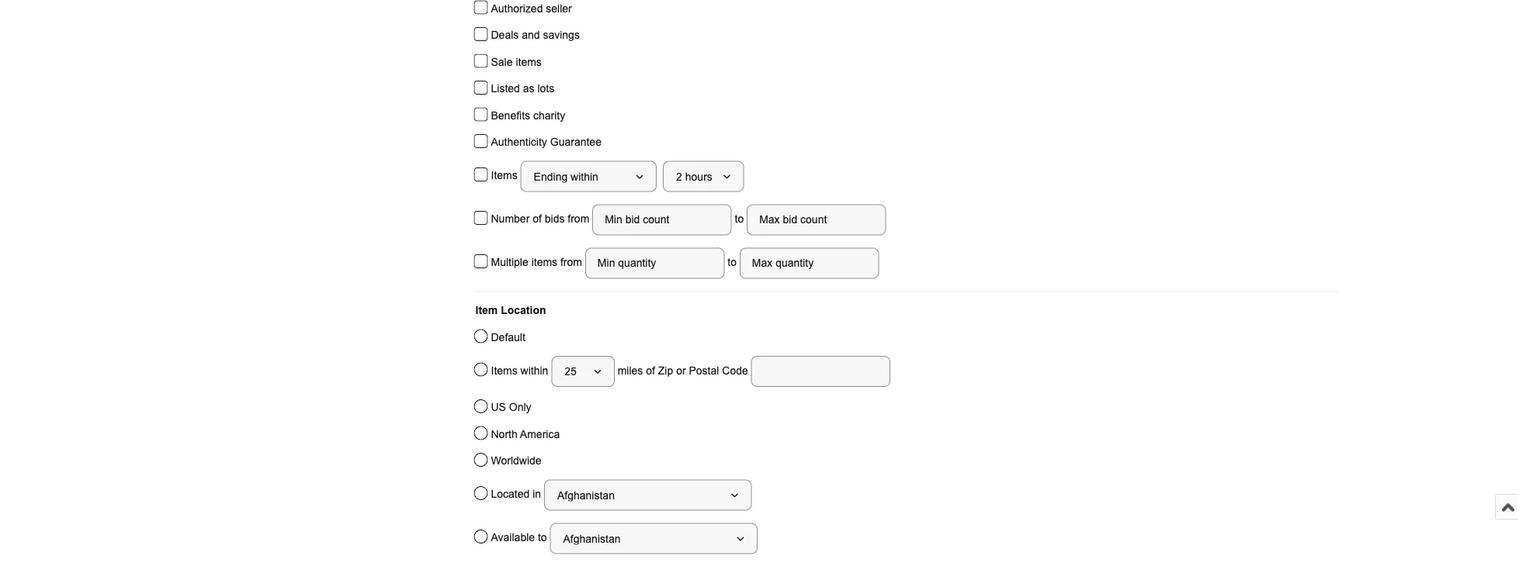 Task type: describe. For each thing, give the bounding box(es) containing it.
items for items within
[[491, 365, 518, 377]]

sale
[[491, 56, 513, 68]]

located in
[[491, 489, 544, 501]]

us only
[[491, 402, 531, 414]]

deals
[[491, 29, 519, 41]]

of for number
[[533, 213, 542, 225]]

0 vertical spatial from
[[568, 213, 589, 225]]

number
[[491, 213, 530, 225]]

available to
[[491, 532, 550, 544]]

located
[[491, 489, 530, 501]]

authenticity
[[491, 136, 547, 148]]

available
[[491, 532, 535, 544]]

us
[[491, 402, 506, 414]]

miles of zip or postal code
[[615, 365, 751, 377]]

zip
[[658, 365, 673, 377]]

benefits charity
[[491, 109, 565, 121]]

items for multiple
[[531, 257, 557, 269]]

Enter maximum number of bids text field
[[747, 205, 886, 236]]

savings
[[543, 29, 580, 41]]

multiple
[[491, 257, 528, 269]]

authenticity guarantee
[[491, 136, 602, 148]]

number of bids from
[[491, 213, 593, 225]]

deals and savings
[[491, 29, 580, 41]]

to for number of bids from
[[732, 213, 747, 225]]

seller
[[546, 2, 572, 14]]

bids
[[545, 213, 565, 225]]

of for miles
[[646, 365, 655, 377]]

america
[[520, 429, 560, 441]]

items within
[[491, 365, 551, 377]]



Task type: locate. For each thing, give the bounding box(es) containing it.
0 vertical spatial items
[[491, 170, 521, 182]]

listed
[[491, 83, 520, 95]]

items
[[491, 170, 521, 182], [491, 365, 518, 377]]

2 items from the top
[[491, 365, 518, 377]]

only
[[509, 402, 531, 414]]

item location
[[476, 305, 546, 317]]

sale items
[[491, 56, 542, 68]]

items for items
[[491, 170, 521, 182]]

Enter minimum number of bids text field
[[593, 205, 732, 236]]

items right multiple
[[531, 257, 557, 269]]

from
[[568, 213, 589, 225], [560, 257, 582, 269]]

within
[[521, 365, 548, 377]]

listed as lots
[[491, 83, 554, 95]]

authorized seller
[[491, 2, 572, 14]]

1 horizontal spatial of
[[646, 365, 655, 377]]

1 items from the top
[[491, 170, 521, 182]]

postal
[[689, 365, 719, 377]]

0 vertical spatial items
[[516, 56, 542, 68]]

location
[[501, 305, 546, 317]]

of left zip at left
[[646, 365, 655, 377]]

1 vertical spatial from
[[560, 257, 582, 269]]

from right bids
[[568, 213, 589, 225]]

1 vertical spatial to
[[725, 257, 740, 269]]

1 vertical spatial items
[[491, 365, 518, 377]]

items
[[516, 56, 542, 68], [531, 257, 557, 269]]

north america
[[491, 429, 560, 441]]

benefits
[[491, 109, 530, 121]]

items for sale
[[516, 56, 542, 68]]

items up the as
[[516, 56, 542, 68]]

lots
[[538, 83, 554, 95]]

of
[[533, 213, 542, 225], [646, 365, 655, 377]]

north
[[491, 429, 518, 441]]

in
[[533, 489, 541, 501]]

or
[[676, 365, 686, 377]]

to for multiple items from
[[725, 257, 740, 269]]

0 vertical spatial of
[[533, 213, 542, 225]]

default
[[491, 331, 525, 344]]

authorized
[[491, 2, 543, 14]]

to
[[732, 213, 747, 225], [725, 257, 740, 269], [538, 532, 547, 544]]

multiple items from
[[491, 257, 585, 269]]

1 vertical spatial of
[[646, 365, 655, 377]]

guarantee
[[550, 136, 602, 148]]

2 vertical spatial to
[[538, 532, 547, 544]]

0 vertical spatial to
[[732, 213, 747, 225]]

Enter minimum quantity text field
[[585, 248, 725, 279]]

code
[[722, 365, 748, 377]]

from down bids
[[560, 257, 582, 269]]

1 vertical spatial items
[[531, 257, 557, 269]]

Zip or Postal Code text field
[[751, 356, 891, 387]]

items left within
[[491, 365, 518, 377]]

miles
[[618, 365, 643, 377]]

0 horizontal spatial of
[[533, 213, 542, 225]]

items down "authenticity"
[[491, 170, 521, 182]]

and
[[522, 29, 540, 41]]

charity
[[533, 109, 565, 121]]

of left bids
[[533, 213, 542, 225]]

worldwide
[[491, 455, 542, 467]]

as
[[523, 83, 535, 95]]

Enter Maximum Quantity text field
[[740, 248, 879, 279]]

item
[[476, 305, 498, 317]]



Task type: vqa. For each thing, say whether or not it's contained in the screenshot.
Vault Image text field
no



